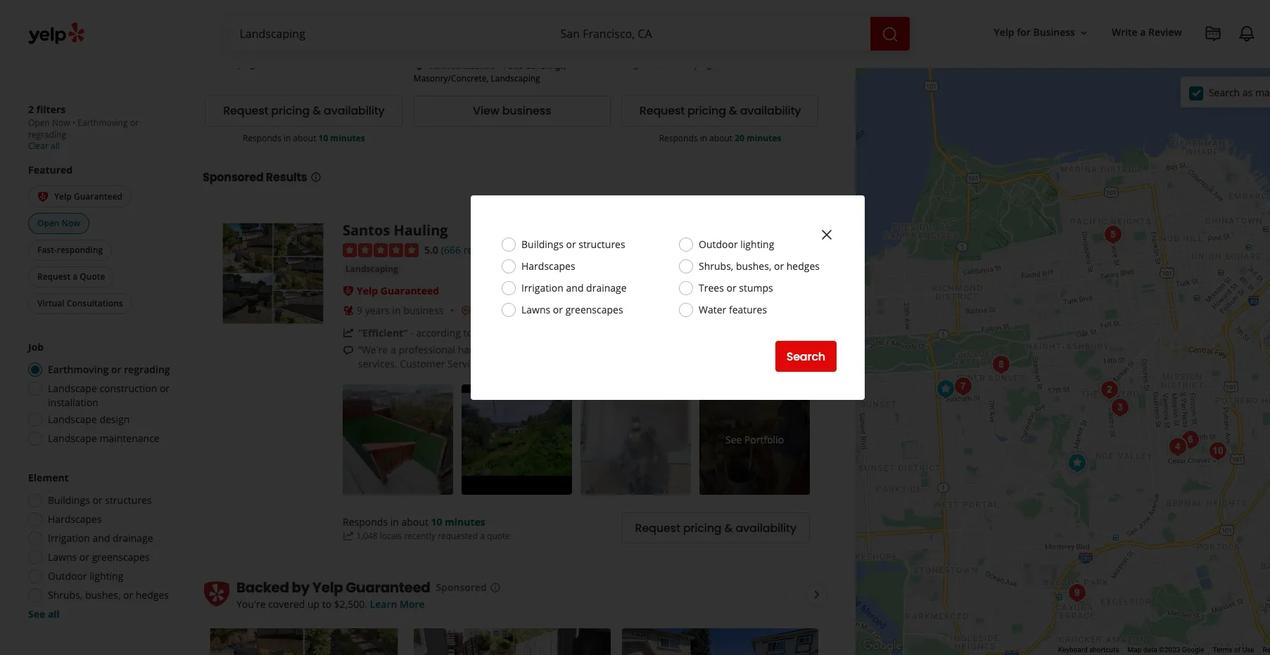 Task type: vqa. For each thing, say whether or not it's contained in the screenshot.
PHOTO OF SERTECH ELECTRONICS REPAIR
no



Task type: locate. For each thing, give the bounding box(es) containing it.
a inside write a review link
[[1140, 26, 1146, 39]]

0 horizontal spatial regrading
[[28, 129, 66, 140]]

now for open now
[[62, 217, 80, 229]]

of left use
[[1235, 647, 1241, 655]]

shrubs, up see all button
[[48, 589, 83, 602]]

1 vertical spatial option group
[[24, 472, 175, 622]]

to left the "177"
[[463, 327, 473, 340]]

1 vertical spatial hardscapes
[[48, 513, 102, 526]]

irrigation up spanish
[[522, 282, 564, 295]]

0 vertical spatial irrigation
[[522, 282, 564, 295]]

16 yelp guaranteed v2 image
[[37, 191, 49, 203]]

lawns up see all button
[[48, 551, 77, 564]]

0 horizontal spatial outdoor
[[48, 570, 87, 583]]

outdoor lighting
[[699, 238, 774, 251], [48, 570, 123, 583]]

landscaping
[[206, 58, 255, 70], [662, 58, 712, 70], [491, 72, 540, 84], [346, 264, 398, 276]]

5.0
[[287, 38, 301, 51], [424, 243, 438, 257]]

0 vertical spatial to
[[463, 327, 473, 340]]

shortcuts
[[1090, 647, 1120, 655]]

yelp inside button
[[994, 26, 1015, 39]]

company
[[621, 344, 663, 357]]

responds in about 10 minutes up 16 info v2 image
[[243, 132, 365, 144]]

is
[[548, 358, 555, 371]]

clear all
[[28, 140, 60, 152]]

shrubs, bushes, or hedges up see all button
[[48, 589, 169, 602]]

and
[[566, 282, 584, 295], [552, 344, 569, 357], [613, 358, 631, 371], [93, 532, 110, 545]]

10 up 16 info v2 image
[[319, 132, 328, 144]]

featured group
[[25, 163, 175, 317]]

about up 16 info v2 image
[[293, 132, 316, 144]]

data
[[1144, 647, 1158, 655]]

strautman gardening pros image
[[987, 351, 1016, 379]]

request
[[223, 103, 268, 119], [640, 103, 685, 119], [37, 271, 70, 283], [635, 521, 680, 537]]

1 vertical spatial shrubs,
[[48, 589, 83, 602]]

landscape down landscape design
[[48, 432, 97, 446]]

0 vertical spatial outdoor lighting
[[699, 238, 774, 251]]

0 horizontal spatial responds
[[243, 132, 281, 144]]

featured
[[28, 163, 73, 176]]

landscape up 4.6
[[677, 16, 737, 31]]

0 vertical spatial open
[[28, 117, 50, 129]]

hardscapes inside search dialog
[[522, 260, 576, 273]]

0 vertical spatial sponsored
[[203, 169, 264, 186]]

you're covered up to $2,500. learn more
[[236, 599, 425, 612]]

5.0 for 5.0
[[424, 243, 438, 257]]

&
[[577, 16, 585, 31], [313, 103, 321, 119], [729, 103, 737, 119], [483, 358, 490, 371], [725, 521, 733, 537]]

0 vertical spatial 5.0
[[287, 38, 301, 51]]

outdoor lighting up see all button
[[48, 570, 123, 583]]

landscape for landscape maintenance
[[48, 432, 97, 446]]

pricing for go green landscape
[[688, 103, 726, 119]]

search left as
[[1209, 86, 1240, 99]]

4.6 (73 reviews)
[[704, 38, 775, 51]]

lawns up demolition,
[[522, 303, 551, 317]]

search
[[1209, 86, 1240, 99], [787, 349, 826, 365]]

•
[[72, 117, 75, 129]]

regrading down "2 filters"
[[28, 129, 66, 140]]

responds up "sponsored results"
[[243, 132, 281, 144]]

10 up "1,048 locals recently requested a quote"
[[431, 516, 442, 529]]

more
[[400, 599, 425, 612]]

business right view
[[502, 103, 551, 119]]

0 horizontal spatial hedges
[[136, 589, 169, 602]]

see for see all
[[28, 608, 45, 621]]

yelp guaranteed
[[54, 190, 122, 202], [357, 285, 439, 298]]

responds
[[243, 132, 281, 144], [659, 132, 698, 144], [343, 516, 388, 529]]

speaks
[[475, 304, 507, 318]]

0 horizontal spatial of
[[760, 344, 769, 357]]

0 horizontal spatial santos
[[206, 16, 243, 31]]

0 horizontal spatial irrigation and drainage
[[48, 532, 153, 545]]

irrigation down element
[[48, 532, 90, 545]]

earthmoving right •
[[78, 117, 128, 129]]

1 horizontal spatial guaranteed
[[381, 285, 439, 298]]

option group
[[24, 341, 175, 450], [24, 472, 175, 622]]

0 vertical spatial 16 trending v2 image
[[343, 328, 354, 339]]

1 horizontal spatial minutes
[[445, 516, 486, 529]]

learn more link
[[370, 599, 425, 612]]

yelp guaranteed button up open now
[[28, 186, 132, 208]]

results
[[266, 169, 307, 186]]

life garden image
[[1064, 580, 1092, 608]]

1 option group from the top
[[24, 341, 175, 450]]

reviews) for 5.0 (666 reviews)
[[326, 38, 364, 51]]

5 star rating image
[[206, 39, 282, 53], [343, 244, 419, 258]]

shrubs, bushes, or hedges up stumps
[[699, 260, 820, 273]]

0 horizontal spatial yelp guaranteed
[[54, 190, 122, 202]]

liaison landscapes image
[[1099, 221, 1128, 249]]

1 horizontal spatial shrubs,
[[699, 260, 734, 273]]

1 horizontal spatial drainage
[[586, 282, 627, 295]]

request pricing & availability button
[[206, 96, 402, 127], [622, 96, 819, 127], [622, 513, 810, 544]]

0 horizontal spatial structures
[[105, 494, 152, 507]]

16 info v2 image
[[490, 583, 501, 594]]

info icon image
[[550, 305, 562, 316], [550, 305, 562, 316]]

close image
[[819, 226, 835, 243]]

1 vertical spatial santos
[[343, 221, 390, 240]]

outdoor
[[699, 238, 738, 251], [48, 570, 87, 583]]

responds in about 10 minutes up recently
[[343, 516, 486, 529]]

shrubs, up trees
[[699, 260, 734, 273]]

1 vertical spatial irrigation and drainage
[[48, 532, 153, 545]]

about left 20 on the right top of the page
[[710, 132, 733, 144]]

landscape for landscape design
[[48, 413, 97, 427]]

yelp left "for"
[[994, 26, 1015, 39]]

coverings,
[[526, 60, 566, 72]]

outdoor lighting up the trees or stumps at the right top of the page
[[699, 238, 774, 251]]

9
[[357, 304, 362, 318]]

4.5 star rating image
[[414, 39, 490, 53]]

0 vertical spatial drainage
[[586, 282, 627, 295]]

landscape down installation
[[48, 413, 97, 427]]

1 vertical spatial guaranteed
[[381, 285, 439, 298]]

hardscapes down element
[[48, 513, 102, 526]]

our…"
[[729, 358, 756, 371]]

"efficient" - according to 177 users
[[358, 327, 520, 340]]

landscaping button
[[343, 263, 401, 277]]

1 horizontal spatial santos
[[343, 221, 390, 240]]

0 horizontal spatial business
[[403, 304, 444, 318]]

1 horizontal spatial structures
[[579, 238, 625, 251]]

0 horizontal spatial lighting
[[90, 570, 123, 583]]

0 vertical spatial santos hauling
[[206, 16, 290, 31]]

yelp guaranteed up 9 years in business
[[357, 285, 439, 298]]

0 horizontal spatial irrigation
[[48, 532, 90, 545]]

sponsored for sponsored
[[436, 582, 487, 595]]

all for see all
[[48, 608, 60, 621]]

greenscapes inside search dialog
[[566, 303, 623, 317]]

1 horizontal spatial outdoor
[[699, 238, 738, 251]]

in up locals
[[390, 516, 399, 529]]

yelp guaranteed up open now
[[54, 190, 122, 202]]

santos
[[206, 16, 243, 31], [343, 221, 390, 240]]

open up fast-
[[37, 217, 59, 229]]

trees
[[699, 282, 724, 295]]

view business link
[[414, 96, 611, 127]]

1 horizontal spatial 5.0
[[424, 243, 438, 257]]

regrading up construction
[[124, 363, 170, 377]]

now left •
[[52, 117, 70, 129]]

reviews) for 4.6 (73 reviews)
[[737, 38, 775, 51]]

satisfaction
[[493, 358, 546, 371]]

0 vertical spatial all
[[51, 140, 60, 152]]

keyboard
[[1058, 647, 1088, 655]]

1 horizontal spatial of
[[1235, 647, 1241, 655]]

request for "request pricing & availability" button for santos hauling
[[223, 103, 268, 119]]

all for clear all
[[51, 140, 60, 152]]

quote
[[487, 531, 510, 543]]

16 verified v2 image
[[414, 60, 425, 71]]

gerardo mariona image
[[1164, 433, 1192, 461]]

landscape up irrigation,
[[588, 16, 648, 31]]

1 vertical spatial hauling
[[394, 221, 448, 240]]

iconyelpguaranteedbadgesmall image
[[343, 286, 354, 297], [343, 286, 354, 297]]

virtual
[[37, 298, 64, 310]]

responds left 20 on the right top of the page
[[659, 132, 698, 144]]

paver
[[501, 16, 533, 31]]

buildings down element
[[48, 494, 90, 507]]

0 horizontal spatial shrubs, bushes, or hedges
[[48, 589, 169, 602]]

20
[[735, 132, 745, 144]]

1 vertical spatial all
[[48, 608, 60, 621]]

map
[[1256, 86, 1270, 99]]

1 horizontal spatial santos hauling image
[[1064, 449, 1092, 478]]

1 vertical spatial santos hauling link
[[343, 221, 448, 240]]

1 horizontal spatial 5 star rating image
[[343, 244, 419, 258]]

2 vertical spatial to
[[322, 599, 332, 612]]

0 horizontal spatial hardscapes
[[48, 513, 102, 526]]

16 trending v2 image
[[343, 328, 354, 339], [343, 531, 354, 542]]

to right cater
[[717, 358, 726, 371]]

1 vertical spatial 16 trending v2 image
[[343, 531, 354, 542]]

hauling up 5.0 (666 reviews)
[[246, 16, 290, 31]]

search right more link
[[787, 349, 826, 365]]

1 vertical spatial bushes,
[[85, 589, 121, 602]]

0 vertical spatial of
[[760, 344, 769, 357]]

yelp right 16 yelp guaranteed v2 icon at the top of the page
[[54, 190, 72, 202]]

irrigation,
[[622, 58, 660, 70]]

1 vertical spatial 5 star rating image
[[343, 244, 419, 258]]

element
[[28, 472, 69, 485]]

search for search as map
[[1209, 86, 1240, 99]]

landscape
[[572, 344, 618, 357]]

sponsored left 16 info v2 icon
[[436, 582, 487, 595]]

hauling up 5.0 link
[[394, 221, 448, 240]]

1 vertical spatial drainage
[[113, 532, 153, 545]]

santos hauling image
[[220, 221, 326, 326], [1064, 449, 1092, 478]]

clear
[[28, 140, 49, 152]]

0 horizontal spatial buildings or structures
[[48, 494, 152, 507]]

yelp up 9
[[357, 285, 378, 298]]

16 speaks spanish v2 image
[[461, 306, 472, 317]]

availability for santos hauling
[[324, 103, 385, 119]]

responds in about 10 minutes
[[243, 132, 365, 144], [343, 516, 486, 529]]

now inside button
[[62, 217, 80, 229]]

4.6 star rating image
[[622, 39, 698, 53]]

request pricing & availability button for go green landscape
[[622, 96, 819, 127]]

regrading inside earthmoving or regrading
[[28, 129, 66, 140]]

responds for hauling
[[243, 132, 281, 144]]

verified
[[428, 60, 461, 72]]

to right up
[[322, 599, 332, 612]]

minutes for santos hauling
[[330, 132, 365, 144]]

0 horizontal spatial greenscapes
[[92, 551, 150, 564]]

0 vertical spatial shrubs,
[[699, 260, 734, 273]]

0 vertical spatial structures
[[579, 238, 625, 251]]

outdoor up see all button
[[48, 570, 87, 583]]

0 vertical spatial buildings
[[522, 238, 564, 251]]

guaranteed up 9 years in business
[[381, 285, 439, 298]]

a for write
[[1140, 26, 1146, 39]]

None search field
[[228, 17, 913, 51]]

earthmoving or regrading up landscape construction or installation
[[48, 363, 170, 377]]

1 vertical spatial lawns or greenscapes
[[48, 551, 150, 564]]

0 vertical spatial now
[[52, 117, 70, 129]]

landscape up installation
[[48, 382, 97, 396]]

map
[[1128, 647, 1142, 655]]

a for request
[[73, 271, 78, 283]]

0 horizontal spatial bushes,
[[85, 589, 121, 602]]

search button
[[775, 341, 837, 372]]

16 trending v2 image up the 16 speech v2 image
[[343, 328, 354, 339]]

1 vertical spatial yelp guaranteed button
[[357, 285, 439, 298]]

1 horizontal spatial lighting
[[741, 238, 774, 251]]

black
[[414, 16, 444, 31]]

0 horizontal spatial 10
[[319, 132, 328, 144]]

job
[[28, 341, 44, 354]]

use
[[1243, 647, 1255, 655]]

outdoor up trees
[[699, 238, 738, 251]]

0 horizontal spatial search
[[787, 349, 826, 365]]

1 horizontal spatial yelp guaranteed
[[357, 285, 439, 298]]

re
[[1263, 647, 1270, 655]]

covered
[[268, 599, 305, 612]]

search as map
[[1209, 86, 1270, 99]]

0 horizontal spatial 5.0
[[287, 38, 301, 51]]

1 vertical spatial business
[[403, 304, 444, 318]]

yelp inside featured group
[[54, 190, 72, 202]]

0 vertical spatial lawns or greenscapes
[[522, 303, 623, 317]]

shrubs,
[[699, 260, 734, 273], [48, 589, 83, 602]]

0 vertical spatial regrading
[[28, 129, 66, 140]]

filters
[[36, 102, 66, 116]]

guaranteed up open now
[[74, 190, 122, 202]]

1 horizontal spatial santos hauling
[[343, 221, 448, 240]]

1 vertical spatial 10
[[431, 516, 442, 529]]

shrubs, bushes, or hedges inside search dialog
[[699, 260, 820, 273]]

lawns
[[522, 303, 551, 317], [48, 551, 77, 564]]

1 horizontal spatial sponsored
[[436, 582, 487, 595]]

bushes,
[[736, 260, 772, 273], [85, 589, 121, 602]]

hardscapes up spanish
[[522, 260, 576, 273]]

installation
[[48, 396, 99, 410]]

request pricing & availability for go green landscape
[[640, 103, 801, 119]]

2 filters
[[28, 102, 66, 116]]

hedges inside search dialog
[[787, 260, 820, 273]]

next image
[[809, 587, 826, 604]]

yelp for business
[[994, 26, 1075, 39]]

0 horizontal spatial hauling
[[246, 16, 290, 31]]

projects image
[[1205, 25, 1222, 42]]

buildings up spanish
[[522, 238, 564, 251]]

0 vertical spatial shrubs, bushes, or hedges
[[699, 260, 820, 273]]

a inside request a quote button
[[73, 271, 78, 283]]

sponsored results
[[203, 169, 307, 186]]

0 horizontal spatial buildings
[[48, 494, 90, 507]]

request inside featured group
[[37, 271, 70, 283]]

paco landscaping image
[[1177, 426, 1205, 454]]

blooms gardening image
[[1106, 394, 1135, 422]]

landscape
[[588, 16, 648, 31], [677, 16, 737, 31], [48, 382, 97, 396], [48, 413, 97, 427], [48, 432, 97, 446]]

1 vertical spatial responds in about 10 minutes
[[343, 516, 486, 529]]

users
[[495, 327, 520, 340]]

"we're
[[358, 344, 388, 357]]

business up -
[[403, 304, 444, 318]]

16 trending v2 image left 1,048 at the left bottom
[[343, 531, 354, 542]]

0 vertical spatial business
[[502, 103, 551, 119]]

0 vertical spatial guaranteed
[[74, 190, 122, 202]]

trees or stumps
[[699, 282, 773, 295]]

lawns or greenscapes inside search dialog
[[522, 303, 623, 317]]

yelp guaranteed button up 9 years in business
[[357, 285, 439, 298]]

earthmoving up installation
[[48, 363, 109, 377]]

1 horizontal spatial hardscapes
[[522, 260, 576, 273]]

1 horizontal spatial irrigation
[[522, 282, 564, 295]]

irrigation and drainage inside option group
[[48, 532, 153, 545]]

now up fast-responding
[[62, 217, 80, 229]]

0 horizontal spatial santos hauling
[[206, 16, 290, 31]]

construction
[[100, 382, 157, 396]]

quote
[[80, 271, 105, 283]]

search image
[[882, 26, 898, 43]]

1 horizontal spatial buildings or structures
[[522, 238, 625, 251]]

1 vertical spatial yelp guaranteed
[[357, 285, 439, 298]]

responds up 1,048 at the left bottom
[[343, 516, 388, 529]]

search inside button
[[787, 349, 826, 365]]

spanish
[[510, 304, 546, 318]]

shrubs, inside search dialog
[[699, 260, 734, 273]]

for
[[1017, 26, 1031, 39]]

landscape inside landscape construction or installation
[[48, 382, 97, 396]]

hardscapes
[[522, 260, 576, 273], [48, 513, 102, 526]]

sponsored left the results
[[203, 169, 264, 186]]

yelp guaranteed inside featured group
[[54, 190, 122, 202]]

about up recently
[[402, 516, 429, 529]]

landscape construction or installation
[[48, 382, 170, 410]]

greenscapes
[[566, 303, 623, 317], [92, 551, 150, 564]]

0 horizontal spatial minutes
[[330, 132, 365, 144]]

google image
[[859, 638, 906, 656]]

of up more link
[[760, 344, 769, 357]]

sponsored
[[203, 169, 264, 186], [436, 582, 487, 595]]

2 horizontal spatial responds
[[659, 132, 698, 144]]

(224
[[512, 38, 532, 51]]

2 horizontal spatial to
[[717, 358, 726, 371]]

1 vertical spatial yelp
[[54, 190, 72, 202]]

water
[[699, 303, 727, 317]]

1 horizontal spatial hedges
[[787, 260, 820, 273]]

of
[[760, 344, 769, 357], [1235, 647, 1241, 655]]

irrigation
[[522, 282, 564, 295], [48, 532, 90, 545]]

open inside button
[[37, 217, 59, 229]]

to
[[463, 327, 473, 340], [717, 358, 726, 371], [322, 599, 332, 612]]

0 vertical spatial lawns
[[522, 303, 551, 317]]

map region
[[764, 0, 1270, 656]]

1 horizontal spatial irrigation and drainage
[[522, 282, 627, 295]]

virtual consultations button
[[28, 294, 132, 315]]

5.0 link
[[424, 242, 438, 257]]

16 chevron down v2 image
[[1078, 27, 1090, 38]]

earthmoving or regrading down filters
[[28, 117, 139, 140]]

open down "2 filters"
[[28, 117, 50, 129]]

16 years in business v2 image
[[343, 306, 354, 317]]

open for open now •
[[28, 117, 50, 129]]

1 vertical spatial hedges
[[136, 589, 169, 602]]

offering
[[666, 344, 702, 357]]

according
[[416, 327, 461, 340]]

2 option group from the top
[[24, 472, 175, 622]]

1 vertical spatial open
[[37, 217, 59, 229]]



Task type: describe. For each thing, give the bounding box(es) containing it.
1 vertical spatial buildings or structures
[[48, 494, 152, 507]]

0 horizontal spatial drainage
[[113, 532, 153, 545]]

5.0 for 5.0 (666 reviews)
[[287, 38, 301, 51]]

to for you're covered up to $2,500. learn more
[[322, 599, 332, 612]]

minutes for go green landscape
[[747, 132, 782, 144]]

to for "efficient" - according to 177 users
[[463, 327, 473, 340]]

1 vertical spatial lawns
[[48, 551, 77, 564]]

structures inside search dialog
[[579, 238, 625, 251]]

1,048 locals recently requested a quote
[[356, 531, 510, 543]]

outdoor inside search dialog
[[699, 238, 738, 251]]

our
[[558, 358, 574, 371]]

patio coverings, masonry/concrete, landscaping
[[414, 60, 566, 84]]

hauling,
[[458, 344, 494, 357]]

or inside landscape construction or installation
[[160, 382, 170, 396]]

customer
[[400, 358, 445, 371]]

speaks spanish
[[475, 304, 546, 318]]

write a review link
[[1106, 20, 1188, 45]]

see for see portfolio
[[726, 434, 742, 447]]

1 horizontal spatial business
[[502, 103, 551, 119]]

irrigation and drainage inside search dialog
[[522, 282, 627, 295]]

green
[[640, 16, 674, 31]]

#1
[[577, 358, 589, 371]]

1 vertical spatial structures
[[105, 494, 152, 507]]

we
[[674, 358, 689, 371]]

now for open now •
[[52, 117, 70, 129]]

0 vertical spatial (666
[[304, 38, 324, 51]]

"efficient"
[[358, 327, 408, 340]]

years
[[365, 304, 390, 318]]

& inside "we're a professional hauling, demolition, and landscape company offering a multitude of services. customer service & satisfaction is our #1 goal and mission. we cater to our…"
[[483, 358, 490, 371]]

open now
[[37, 217, 80, 229]]

requested
[[438, 531, 478, 543]]

go green landscape link
[[622, 16, 737, 31]]

landscaping inside button
[[346, 264, 398, 276]]

0 vertical spatial santos hauling image
[[220, 221, 326, 326]]

view business
[[473, 103, 551, 119]]

sf gardening services image
[[1204, 437, 1232, 466]]

0 vertical spatial responds in about 10 minutes
[[243, 132, 365, 144]]

open now •
[[28, 117, 78, 129]]

1 vertical spatial of
[[1235, 647, 1241, 655]]

1 horizontal spatial responds
[[343, 516, 388, 529]]

backed by yelp guaranteed
[[236, 579, 430, 599]]

2 vertical spatial yelp
[[357, 285, 378, 298]]

terms of use link
[[1213, 647, 1255, 655]]

landscape for landscape construction or installation
[[48, 382, 97, 396]]

1 horizontal spatial hauling
[[394, 221, 448, 240]]

logiculture image
[[949, 373, 978, 401]]

1 horizontal spatial santos hauling link
[[343, 221, 448, 240]]

©2023
[[1159, 647, 1181, 655]]

1 vertical spatial earthmoving
[[48, 363, 109, 377]]

2 16 trending v2 image from the top
[[343, 531, 354, 542]]

cater
[[691, 358, 714, 371]]

(666 reviews) link
[[441, 242, 501, 257]]

black diamond paver stones & landscape link
[[414, 16, 648, 31]]

user actions element
[[983, 18, 1270, 104]]

review
[[1149, 26, 1182, 39]]

0 horizontal spatial shrubs,
[[48, 589, 83, 602]]

request pricing & availability button for santos hauling
[[206, 96, 402, 127]]

1 vertical spatial outdoor
[[48, 570, 87, 583]]

patio
[[503, 60, 523, 72]]

1 horizontal spatial yelp guaranteed button
[[357, 285, 439, 298]]

-
[[410, 327, 414, 340]]

0 horizontal spatial 5 star rating image
[[206, 39, 282, 53]]

0 vertical spatial santos hauling link
[[206, 16, 290, 31]]

service
[[448, 358, 480, 371]]

bushes, inside search dialog
[[736, 260, 772, 273]]

(73
[[720, 38, 734, 51]]

verified license button
[[428, 58, 495, 72]]

terms of use
[[1213, 647, 1255, 655]]

responding
[[57, 244, 103, 256]]

1 vertical spatial santos hauling image
[[1064, 449, 1092, 478]]

177
[[475, 327, 492, 340]]

business
[[1034, 26, 1075, 39]]

request for request a quote button
[[37, 271, 70, 283]]

availability for go green landscape
[[740, 103, 801, 119]]

bernard landscaping image
[[932, 376, 960, 404]]

sponsored for sponsored results
[[203, 169, 264, 186]]

santos hauling image
[[1064, 449, 1092, 478]]

drainage inside search dialog
[[586, 282, 627, 295]]

pricing for santos hauling
[[271, 103, 310, 119]]

irrigation inside search dialog
[[522, 282, 564, 295]]

see all button
[[28, 608, 60, 621]]

4.5 (224 reviews)
[[495, 38, 572, 51]]

fast-
[[37, 244, 57, 256]]

fast-responding button
[[28, 240, 112, 261]]

in up the results
[[284, 132, 291, 144]]

5.0 (666 reviews)
[[287, 38, 364, 51]]

about for santos hauling
[[293, 132, 316, 144]]

and inside search dialog
[[566, 282, 584, 295]]

clear all link
[[28, 140, 60, 152]]

0 vertical spatial santos
[[206, 16, 243, 31]]

1 horizontal spatial (666
[[441, 243, 461, 257]]

learn
[[370, 599, 397, 612]]

reviews) for 4.5 (224 reviews)
[[534, 38, 572, 51]]

16 speech v2 image
[[343, 346, 354, 357]]

locals
[[380, 531, 402, 543]]

1 16 trending v2 image from the top
[[343, 328, 354, 339]]

and inside option group
[[93, 532, 110, 545]]

outdoor lighting inside search dialog
[[699, 238, 774, 251]]

write
[[1112, 26, 1138, 39]]

buildings or structures inside search dialog
[[522, 238, 625, 251]]

about for go green landscape
[[710, 132, 733, 144]]

go green landscape image
[[1096, 376, 1124, 404]]

go
[[622, 16, 637, 31]]

by
[[292, 579, 310, 599]]

in left 20 on the right top of the page
[[700, 132, 707, 144]]

mission.
[[633, 358, 671, 371]]

lighting inside search dialog
[[741, 238, 774, 251]]

see all
[[28, 608, 60, 621]]

previous image
[[777, 587, 793, 604]]

buildings inside search dialog
[[522, 238, 564, 251]]

option group containing element
[[24, 472, 175, 622]]

responds for green
[[659, 132, 698, 144]]

in right years
[[392, 304, 401, 318]]

google
[[1182, 647, 1205, 655]]

1 horizontal spatial regrading
[[124, 363, 170, 377]]

1 horizontal spatial 10
[[431, 516, 442, 529]]

lawns or greenscapes inside option group
[[48, 551, 150, 564]]

2
[[28, 102, 34, 116]]

search for search
[[787, 349, 826, 365]]

fast-responding
[[37, 244, 103, 256]]

go green landscape
[[622, 16, 737, 31]]

portfolio
[[745, 434, 784, 447]]

0 vertical spatial hauling
[[246, 16, 290, 31]]

masonry/concrete,
[[414, 72, 489, 84]]

re link
[[1263, 647, 1270, 655]]

0 vertical spatial earthmoving
[[78, 117, 128, 129]]

landscape maintenance
[[48, 432, 160, 446]]

of inside "we're a professional hauling, demolition, and landscape company offering a multitude of services. customer service & satisfaction is our #1 goal and mission. we cater to our…"
[[760, 344, 769, 357]]

request a quote
[[37, 271, 105, 283]]

diamond
[[447, 16, 498, 31]]

open now button
[[28, 213, 89, 234]]

services.
[[358, 358, 397, 371]]

4.6
[[704, 38, 718, 51]]

professional
[[399, 344, 455, 357]]

go green landscape image
[[1096, 376, 1124, 404]]

up
[[308, 599, 320, 612]]

16 info v2 image
[[310, 172, 321, 183]]

"we're a professional hauling, demolition, and landscape company offering a multitude of services. customer service & satisfaction is our #1 goal and mission. we cater to our…"
[[358, 344, 769, 371]]

option group containing job
[[24, 341, 175, 450]]

landscaping inside patio coverings, masonry/concrete, landscaping
[[491, 72, 540, 84]]

0 vertical spatial yelp guaranteed button
[[28, 186, 132, 208]]

map data ©2023 google
[[1128, 647, 1205, 655]]

1 horizontal spatial about
[[402, 516, 429, 529]]

search dialog
[[0, 0, 1270, 656]]

landscape design
[[48, 413, 130, 427]]

water features
[[699, 303, 767, 317]]

notifications image
[[1239, 25, 1256, 42]]

features
[[729, 303, 767, 317]]

1 vertical spatial earthmoving or regrading
[[48, 363, 170, 377]]

guaranteed inside featured group
[[74, 190, 122, 202]]

yelp for business button
[[989, 20, 1095, 45]]

recently
[[404, 531, 436, 543]]

reviews) inside "(666 reviews)" link
[[464, 243, 501, 257]]

request a quote button
[[28, 267, 114, 288]]

lawns inside search dialog
[[522, 303, 551, 317]]

1 vertical spatial shrubs, bushes, or hedges
[[48, 589, 169, 602]]

hardscapes inside option group
[[48, 513, 102, 526]]

responds in about 20 minutes
[[659, 132, 782, 144]]

request for "request pricing & availability" button corresponding to go green landscape
[[640, 103, 685, 119]]

to inside "we're a professional hauling, demolition, and landscape company offering a multitude of services. customer service & satisfaction is our #1 goal and mission. we cater to our…"
[[717, 358, 726, 371]]

1 vertical spatial santos hauling
[[343, 221, 448, 240]]

1 vertical spatial outdoor lighting
[[48, 570, 123, 583]]

0 vertical spatial earthmoving or regrading
[[28, 117, 139, 140]]

open for open now
[[37, 217, 59, 229]]

terms
[[1213, 647, 1233, 655]]

a for "we're
[[391, 344, 396, 357]]

1 vertical spatial buildings
[[48, 494, 90, 507]]

request pricing & availability for santos hauling
[[223, 103, 385, 119]]



